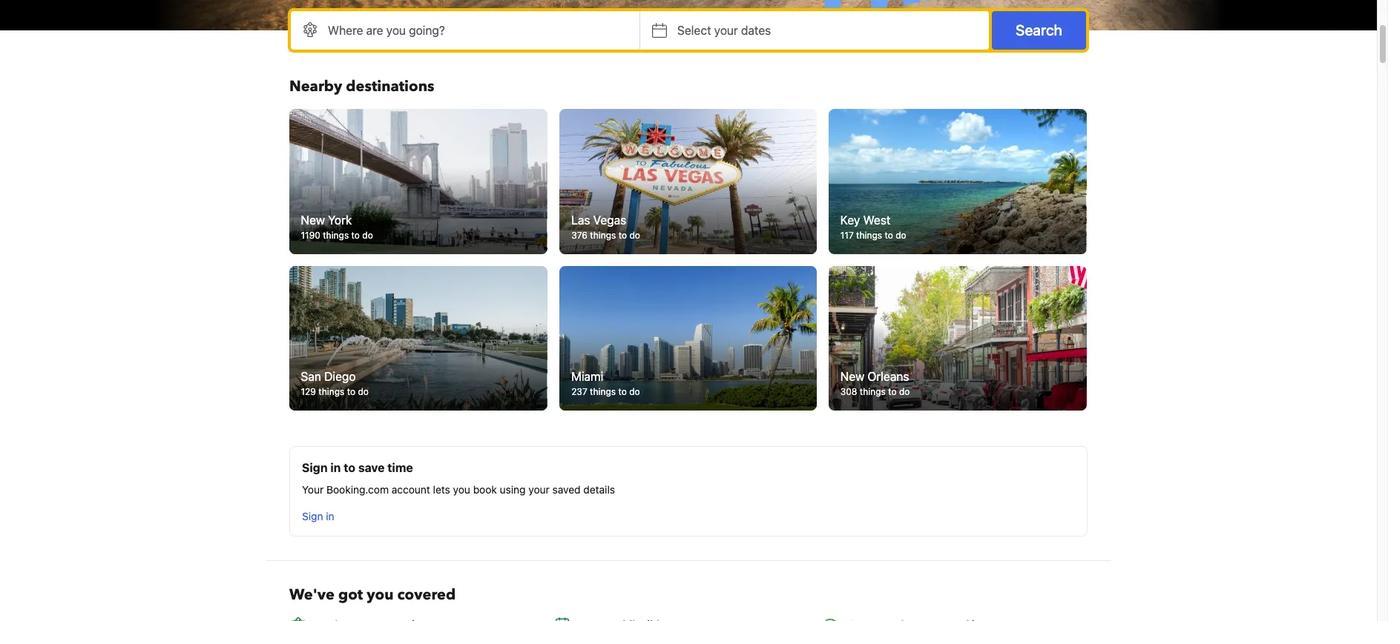 Task type: locate. For each thing, give the bounding box(es) containing it.
destinations
[[346, 76, 434, 96]]

do inside the new orleans 308 things to do
[[900, 387, 910, 398]]

things for new orleans
[[860, 387, 886, 398]]

covered
[[397, 586, 456, 606]]

your right using
[[529, 484, 550, 497]]

things down vegas
[[590, 230, 616, 241]]

1 vertical spatial your
[[529, 484, 550, 497]]

to for las vegas
[[618, 230, 627, 241]]

1 horizontal spatial your
[[714, 24, 738, 37]]

new orleans 308 things to do
[[841, 370, 910, 398]]

things inside new york 1190 things to do
[[323, 230, 349, 241]]

to down orleans
[[889, 387, 897, 398]]

1 vertical spatial you
[[367, 586, 394, 606]]

0 vertical spatial sign
[[302, 462, 328, 475]]

do inside "key west 117 things to do"
[[896, 230, 907, 241]]

do inside new york 1190 things to do
[[363, 230, 373, 241]]

new inside the new orleans 308 things to do
[[841, 370, 865, 384]]

to
[[352, 230, 360, 241], [618, 230, 627, 241], [885, 230, 894, 241], [347, 387, 356, 398], [618, 387, 626, 398], [889, 387, 897, 398], [344, 462, 355, 475]]

search
[[1016, 22, 1063, 39]]

things for new york
[[323, 230, 349, 241]]

things inside the las vegas 376 things to do
[[590, 230, 616, 241]]

las vegas 376 things to do
[[571, 213, 640, 241]]

sign in link
[[296, 504, 340, 531]]

things inside the new orleans 308 things to do
[[860, 387, 886, 398]]

things down west
[[857, 230, 883, 241]]

new up 308
[[841, 370, 865, 384]]

san diego image
[[289, 266, 547, 411]]

do for las vegas
[[629, 230, 640, 241]]

1190
[[301, 230, 321, 241]]

your left dates
[[714, 24, 738, 37]]

0 vertical spatial you
[[453, 484, 470, 497]]

things
[[323, 230, 349, 241], [590, 230, 616, 241], [857, 230, 883, 241], [319, 387, 345, 398], [590, 387, 616, 398], [860, 387, 886, 398]]

to right 237
[[618, 387, 626, 398]]

sign in
[[302, 511, 334, 523]]

do right 1190
[[363, 230, 373, 241]]

2 sign from the top
[[302, 511, 323, 523]]

you
[[453, 484, 470, 497], [367, 586, 394, 606]]

saved
[[552, 484, 581, 497]]

new york 1190 things to do
[[301, 213, 373, 241]]

we've got you covered
[[289, 586, 456, 606]]

in for sign in to save time
[[330, 462, 341, 475]]

to for san diego
[[347, 387, 356, 398]]

1 horizontal spatial new
[[841, 370, 865, 384]]

to down vegas
[[618, 230, 627, 241]]

do
[[363, 230, 373, 241], [629, 230, 640, 241], [896, 230, 907, 241], [358, 387, 369, 398], [629, 387, 640, 398], [900, 387, 910, 398]]

sign
[[302, 462, 328, 475], [302, 511, 323, 523]]

do for new york
[[363, 230, 373, 241]]

237
[[571, 387, 587, 398]]

to for new orleans
[[889, 387, 897, 398]]

things for las vegas
[[590, 230, 616, 241]]

select your dates
[[677, 24, 771, 37]]

to down diego
[[347, 387, 356, 398]]

do right 117
[[896, 230, 907, 241]]

things inside "key west 117 things to do"
[[857, 230, 883, 241]]

things down diego
[[319, 387, 345, 398]]

sign for sign in
[[302, 511, 323, 523]]

1 vertical spatial in
[[326, 511, 334, 523]]

1 vertical spatial sign
[[302, 511, 323, 523]]

things inside san diego 129 things to do
[[319, 387, 345, 398]]

your
[[714, 24, 738, 37], [529, 484, 550, 497]]

do right 129
[[358, 387, 369, 398]]

1 sign from the top
[[302, 462, 328, 475]]

to inside new york 1190 things to do
[[352, 230, 360, 241]]

got
[[338, 586, 363, 606]]

to inside the las vegas 376 things to do
[[618, 230, 627, 241]]

to down york
[[352, 230, 360, 241]]

do inside miami 237 things to do
[[629, 387, 640, 398]]

sign up your
[[302, 462, 328, 475]]

nearby destinations
[[289, 76, 434, 96]]

0 vertical spatial in
[[330, 462, 341, 475]]

new for new orleans
[[841, 370, 865, 384]]

time
[[387, 462, 413, 475]]

0 horizontal spatial you
[[367, 586, 394, 606]]

308
[[841, 387, 858, 398]]

do right 376
[[629, 230, 640, 241]]

new up 1190
[[301, 213, 325, 227]]

do right 237
[[629, 387, 640, 398]]

select
[[677, 24, 711, 37]]

0 horizontal spatial new
[[301, 213, 325, 227]]

you right "got"
[[367, 586, 394, 606]]

san
[[301, 370, 322, 384]]

new
[[301, 213, 325, 227], [841, 370, 865, 384]]

to inside the new orleans 308 things to do
[[889, 387, 897, 398]]

lets
[[433, 484, 450, 497]]

in down booking.com
[[326, 511, 334, 523]]

vegas
[[593, 213, 626, 227]]

to inside san diego 129 things to do
[[347, 387, 356, 398]]

do down orleans
[[900, 387, 910, 398]]

things down york
[[323, 230, 349, 241]]

new york image
[[289, 109, 547, 254]]

1 vertical spatial new
[[841, 370, 865, 384]]

in up booking.com
[[330, 462, 341, 475]]

you right lets
[[453, 484, 470, 497]]

things down miami
[[590, 387, 616, 398]]

to left save
[[344, 462, 355, 475]]

things down orleans
[[860, 387, 886, 398]]

do inside san diego 129 things to do
[[358, 387, 369, 398]]

to down west
[[885, 230, 894, 241]]

sign down your
[[302, 511, 323, 523]]

0 vertical spatial your
[[714, 24, 738, 37]]

0 vertical spatial new
[[301, 213, 325, 227]]

to inside "key west 117 things to do"
[[885, 230, 894, 241]]

1 horizontal spatial you
[[453, 484, 470, 497]]

new inside new york 1190 things to do
[[301, 213, 325, 227]]

do for key west
[[896, 230, 907, 241]]

do inside the las vegas 376 things to do
[[629, 230, 640, 241]]

orleans
[[868, 370, 910, 384]]

in
[[330, 462, 341, 475], [326, 511, 334, 523]]



Task type: describe. For each thing, give the bounding box(es) containing it.
0 horizontal spatial your
[[529, 484, 550, 497]]

to inside miami 237 things to do
[[618, 387, 626, 398]]

search button
[[992, 11, 1086, 50]]

376
[[571, 230, 587, 241]]

to for key west
[[885, 230, 894, 241]]

book
[[473, 484, 497, 497]]

miami 237 things to do
[[571, 370, 640, 398]]

things inside miami 237 things to do
[[590, 387, 616, 398]]

129
[[301, 387, 316, 398]]

117
[[841, 230, 854, 241]]

key
[[841, 213, 861, 227]]

dates
[[741, 24, 771, 37]]

key west image
[[829, 109, 1087, 254]]

west
[[864, 213, 891, 227]]

sign for sign in to save time
[[302, 462, 328, 475]]

las
[[571, 213, 590, 227]]

things for key west
[[857, 230, 883, 241]]

do for new orleans
[[900, 387, 910, 398]]

do for san diego
[[358, 387, 369, 398]]

york
[[328, 213, 352, 227]]

using
[[500, 484, 526, 497]]

sign in to save time
[[302, 462, 413, 475]]

details
[[583, 484, 615, 497]]

las vegas image
[[559, 109, 817, 254]]

nearby
[[289, 76, 342, 96]]

key west 117 things to do
[[841, 213, 907, 241]]

we've
[[289, 586, 335, 606]]

miami
[[571, 370, 603, 384]]

your
[[302, 484, 324, 497]]

in for sign in
[[326, 511, 334, 523]]

new for new york
[[301, 213, 325, 227]]

save
[[358, 462, 385, 475]]

san diego 129 things to do
[[301, 370, 369, 398]]

diego
[[325, 370, 356, 384]]

Where are you going? search field
[[291, 11, 640, 50]]

miami image
[[559, 266, 817, 411]]

your booking.com account lets you book using your saved details
[[302, 484, 615, 497]]

booking.com
[[326, 484, 389, 497]]

to for new york
[[352, 230, 360, 241]]

things for san diego
[[319, 387, 345, 398]]

new orleans image
[[829, 266, 1087, 411]]

account
[[392, 484, 430, 497]]



Task type: vqa. For each thing, say whether or not it's contained in the screenshot.
digital
no



